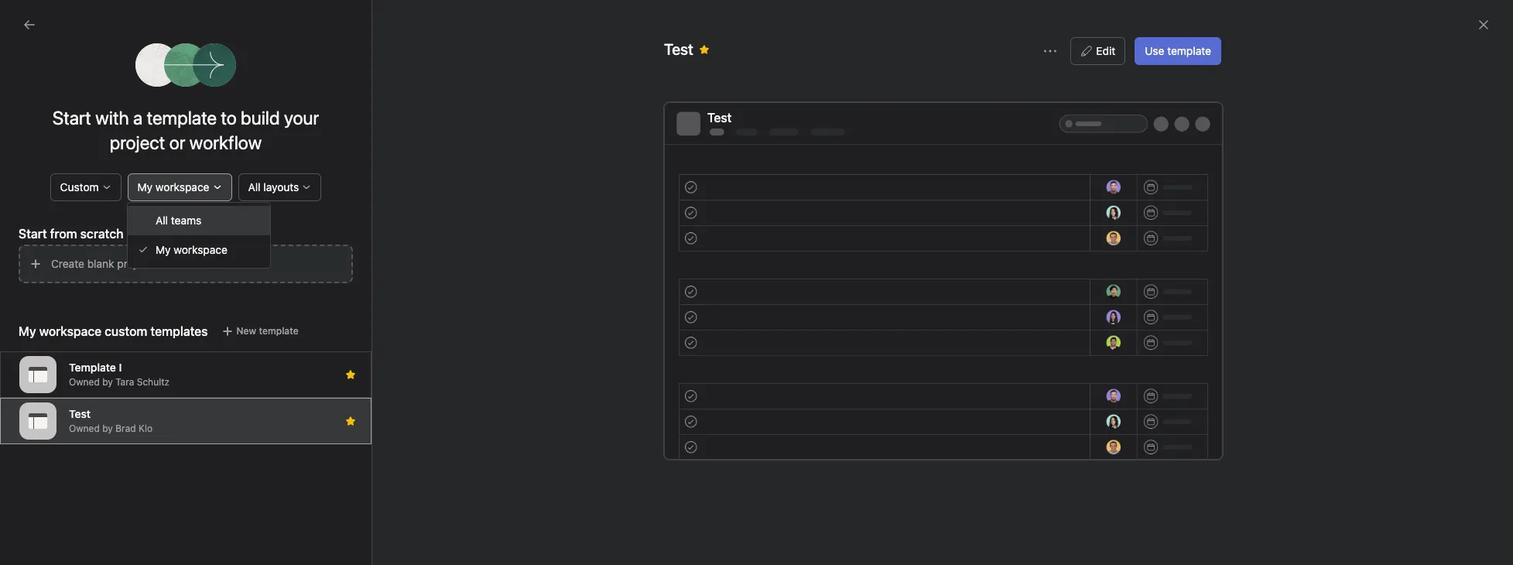 Task type: locate. For each thing, give the bounding box(es) containing it.
0 horizontal spatial ja
[[858, 194, 868, 206]]

template i down template image
[[40, 434, 92, 447]]

1 specimen from the top
[[86, 279, 135, 293]]

1 vertical spatial functional
[[74, 354, 123, 367]]

plan
[[678, 97, 700, 110], [164, 354, 186, 367]]

0 horizontal spatial cross-
[[40, 354, 74, 367]]

octopus specimen link
[[9, 274, 177, 299], [9, 404, 177, 429]]

my workspace up the all teams
[[138, 180, 209, 194]]

1 vertical spatial new
[[841, 405, 861, 417]]

template i owned by tara schultz
[[69, 361, 170, 388]]

cross-
[[550, 97, 585, 110], [40, 354, 74, 367]]

0 vertical spatial cross-functional project plan
[[550, 97, 700, 110]]

projects element
[[0, 376, 186, 531]]

template down template image
[[40, 434, 86, 447]]

0 horizontal spatial ts
[[873, 99, 885, 111]]

0 vertical spatial workspace
[[156, 180, 209, 194]]

2 vertical spatial template
[[40, 434, 86, 447]]

0 vertical spatial ts
[[873, 99, 885, 111]]

1 horizontal spatial ja
[[905, 241, 915, 253]]

my workspace button
[[127, 173, 232, 201]]

ja left co
[[858, 194, 868, 206]]

owned
[[69, 376, 100, 388], [69, 423, 100, 435]]

0 horizontal spatial test
[[69, 407, 91, 421]]

1 horizontal spatial plan
[[678, 97, 700, 110]]

start with a template to build your project or workflow
[[52, 107, 319, 153]]

0 horizontal spatial plan
[[164, 354, 186, 367]]

all
[[248, 180, 261, 194], [156, 214, 168, 227]]

0 vertical spatial my workspace
[[138, 180, 209, 194]]

0 vertical spatial octopus
[[40, 279, 83, 293]]

0 vertical spatial i
[[89, 329, 92, 342]]

starred
[[19, 253, 57, 266]]

create blank project
[[51, 257, 152, 270]]

new for new send feedback
[[841, 405, 861, 417]]

template
[[1168, 44, 1212, 57], [147, 107, 217, 129], [259, 325, 299, 337]]

2 octopus specimen from the top
[[40, 410, 135, 423]]

start left with
[[52, 107, 91, 129]]

2 octopus specimen link from the top
[[9, 404, 177, 429]]

toggle project template starred status image for i
[[346, 370, 355, 379]]

project inside button
[[117, 257, 152, 270]]

i up tara
[[119, 361, 122, 374]]

all teams
[[156, 214, 202, 227]]

start for start with a template to build your project or workflow
[[52, 107, 91, 129]]

toggle project template starred status image
[[346, 370, 355, 379], [346, 417, 355, 426]]

start inside start with a template to build your project or workflow
[[52, 107, 91, 129]]

1 vertical spatial test
[[708, 111, 732, 125]]

octopus down projects
[[40, 410, 83, 423]]

octopus inside the projects element
[[40, 410, 83, 423]]

workspace down all teams radio item
[[174, 243, 228, 256]]

1 horizontal spatial template
[[259, 325, 299, 337]]

test left toggle project template starred status image
[[664, 40, 694, 58]]

1 vertical spatial toggle project template starred status image
[[346, 417, 355, 426]]

octopus specimen down blank
[[40, 279, 135, 293]]

all left teams
[[156, 214, 168, 227]]

i left brad
[[89, 434, 92, 447]]

by left brad
[[102, 423, 113, 435]]

specimen up brad
[[86, 410, 135, 423]]

0 horizontal spatial my
[[19, 324, 36, 338]]

plan inside starred element
[[164, 354, 186, 367]]

octopus specimen inside the projects element
[[40, 410, 135, 423]]

0 vertical spatial octopus specimen
[[40, 279, 135, 293]]

ts
[[873, 99, 885, 111], [888, 194, 900, 206]]

0 vertical spatial cross-
[[550, 97, 585, 110]]

or link
[[482, 318, 945, 365]]

your
[[284, 107, 319, 129]]

owned inside test owned by brad klo
[[69, 423, 100, 435]]

by
[[102, 376, 113, 388], [102, 423, 113, 435]]

2 by from the top
[[102, 423, 113, 435]]

start from scratch
[[19, 227, 123, 241]]

2 vertical spatial i
[[89, 434, 92, 447]]

0 vertical spatial by
[[102, 376, 113, 388]]

1 vertical spatial all
[[156, 214, 168, 227]]

ja
[[858, 194, 868, 206], [905, 241, 915, 253]]

2 vertical spatial test
[[69, 407, 91, 421]]

0 vertical spatial template i link
[[9, 324, 177, 348]]

0 vertical spatial all
[[248, 180, 261, 194]]

functional inside starred element
[[74, 354, 123, 367]]

octopus specimen link down tara
[[9, 404, 177, 429]]

1 horizontal spatial test
[[664, 40, 694, 58]]

i
[[89, 329, 92, 342], [119, 361, 122, 374], [89, 434, 92, 447]]

0 vertical spatial plan
[[678, 97, 700, 110]]

all left layouts
[[248, 180, 261, 194]]

cross-functional project plan
[[550, 97, 700, 110], [40, 354, 186, 367]]

1 vertical spatial octopus specimen link
[[9, 404, 177, 429]]

specimen inside starred element
[[86, 279, 135, 293]]

1 horizontal spatial new
[[841, 405, 861, 417]]

custom
[[60, 180, 99, 194]]

new send feedback
[[841, 405, 933, 417]]

1 toggle project template starred status image from the top
[[346, 370, 355, 379]]

0 vertical spatial specimen
[[86, 279, 135, 293]]

owned down cross-functional project plan link
[[69, 376, 100, 388]]

0 horizontal spatial bk
[[857, 99, 869, 111]]

2 template i from the top
[[40, 434, 92, 447]]

0 vertical spatial template
[[1168, 44, 1212, 57]]

template i up cross-functional project plan link
[[40, 329, 92, 342]]

2 horizontal spatial template
[[1168, 44, 1212, 57]]

plan up schultz
[[164, 354, 186, 367]]

1 vertical spatial plan
[[164, 354, 186, 367]]

or
[[905, 336, 914, 347]]

new inside button
[[237, 325, 256, 337]]

schultz
[[137, 376, 170, 388]]

octopus specimen
[[40, 279, 135, 293], [40, 410, 135, 423]]

1 horizontal spatial start
[[52, 107, 91, 129]]

0 vertical spatial functional
[[585, 97, 636, 110]]

1 horizontal spatial bk
[[873, 194, 885, 206]]

insights element
[[0, 141, 186, 246]]

0 horizontal spatial new
[[237, 325, 256, 337]]

0 vertical spatial octopus specimen link
[[9, 274, 177, 299]]

project
[[639, 97, 675, 110], [110, 132, 165, 153], [117, 257, 152, 270], [126, 354, 162, 367]]

i up cross-functional project plan link
[[89, 329, 92, 342]]

0 vertical spatial my
[[138, 180, 153, 194]]

2 specimen from the top
[[86, 410, 135, 423]]

1 vertical spatial octopus
[[40, 410, 83, 423]]

start
[[52, 107, 91, 129], [19, 227, 47, 241]]

1 horizontal spatial my
[[138, 180, 153, 194]]

1 octopus specimen from the top
[[40, 279, 135, 293]]

ts left co
[[888, 194, 900, 206]]

1 horizontal spatial cross-functional project plan
[[550, 97, 700, 110]]

cross- inside starred element
[[40, 354, 74, 367]]

1 vertical spatial cross-functional project plan
[[40, 354, 186, 367]]

klo
[[139, 423, 153, 435]]

0 vertical spatial owned
[[69, 376, 100, 388]]

template inside template i owned by tara schultz
[[69, 361, 116, 374]]

2 vertical spatial workspace
[[39, 324, 102, 338]]

overview link
[[204, 73, 252, 94]]

my
[[138, 180, 153, 194], [156, 243, 171, 256], [19, 324, 36, 338]]

cross-functional project plan link
[[9, 348, 186, 373]]

toggle project template starred status image
[[700, 45, 709, 54]]

go back image
[[23, 19, 36, 31]]

test down toggle project template starred status image
[[708, 111, 732, 125]]

my workspace
[[138, 180, 209, 194], [156, 243, 228, 256]]

octopus specimen up brad
[[40, 410, 135, 423]]

2 template i link from the top
[[9, 429, 177, 454]]

ts left fr
[[873, 99, 885, 111]]

workspace up cross-functional project plan link
[[39, 324, 102, 338]]

all inside popup button
[[248, 180, 261, 194]]

0 vertical spatial ja
[[858, 194, 868, 206]]

0 vertical spatial template i
[[40, 329, 92, 342]]

template image
[[29, 412, 47, 430]]

0 vertical spatial template
[[40, 329, 86, 342]]

test
[[664, 40, 694, 58], [708, 111, 732, 125], [69, 407, 91, 421]]

start up starred
[[19, 227, 47, 241]]

test owned by brad klo
[[69, 407, 153, 435]]

1 vertical spatial template
[[147, 107, 217, 129]]

1 vertical spatial octopus specimen
[[40, 410, 135, 423]]

0 horizontal spatial functional
[[74, 354, 123, 367]]

edit button
[[1071, 37, 1126, 65]]

octopus inside starred element
[[40, 279, 83, 293]]

octopus down create
[[40, 279, 83, 293]]

1 vertical spatial template i link
[[9, 429, 177, 454]]

1 vertical spatial owned
[[69, 423, 100, 435]]

specimen for starred dropdown button
[[86, 279, 135, 293]]

specimen
[[86, 279, 135, 293], [86, 410, 135, 423]]

owned left brad
[[69, 423, 100, 435]]

1 vertical spatial by
[[102, 423, 113, 435]]

1 vertical spatial i
[[119, 361, 122, 374]]

1 owned from the top
[[69, 376, 100, 388]]

0 horizontal spatial cross-functional project plan
[[40, 354, 186, 367]]

new
[[237, 325, 256, 337], [841, 405, 861, 417]]

template
[[40, 329, 86, 342], [69, 361, 116, 374], [40, 434, 86, 447]]

list box
[[574, 6, 946, 31]]

use template button
[[1135, 37, 1222, 65]]

1 vertical spatial ja
[[905, 241, 915, 253]]

1 vertical spatial specimen
[[86, 410, 135, 423]]

workspace
[[156, 180, 209, 194], [174, 243, 228, 256], [39, 324, 102, 338]]

my workspace custom templates
[[19, 324, 208, 338]]

send feedback link
[[867, 404, 933, 418]]

all for all teams
[[156, 214, 168, 227]]

plan down toggle project template starred status image
[[678, 97, 700, 110]]

create
[[51, 257, 84, 270]]

octopus specimen for starred dropdown button
[[40, 279, 135, 293]]

1 horizontal spatial ts
[[888, 194, 900, 206]]

2 octopus from the top
[[40, 410, 83, 423]]

project inside starred element
[[126, 354, 162, 367]]

i inside starred element
[[89, 329, 92, 342]]

test right template image
[[69, 407, 91, 421]]

2 owned from the top
[[69, 423, 100, 435]]

octopus specimen link for starred dropdown button
[[9, 274, 177, 299]]

functional
[[585, 97, 636, 110], [74, 354, 123, 367]]

1 horizontal spatial all
[[248, 180, 261, 194]]

template i inside the projects element
[[40, 434, 92, 447]]

1 vertical spatial template i
[[40, 434, 92, 447]]

0 horizontal spatial template
[[147, 107, 217, 129]]

octopus specimen link down blank
[[9, 274, 177, 299]]

1 octopus specimen link from the top
[[9, 274, 177, 299]]

template inside start with a template to build your project or workflow
[[147, 107, 217, 129]]

2 horizontal spatial bk
[[888, 241, 900, 253]]

2 vertical spatial my
[[19, 324, 36, 338]]

2 vertical spatial bk
[[888, 241, 900, 253]]

bk
[[857, 99, 869, 111], [873, 194, 885, 206], [888, 241, 900, 253]]

0 horizontal spatial all
[[156, 214, 168, 227]]

1 vertical spatial workspace
[[174, 243, 228, 256]]

2 horizontal spatial my
[[156, 243, 171, 256]]

0 horizontal spatial start
[[19, 227, 47, 241]]

1 horizontal spatial cross-
[[550, 97, 585, 110]]

specimen inside the projects element
[[86, 410, 135, 423]]

octopus specimen inside starred element
[[40, 279, 135, 293]]

ja down co
[[905, 241, 915, 253]]

0 vertical spatial toggle project template starred status image
[[346, 370, 355, 379]]

workspace up teams
[[156, 180, 209, 194]]

1 vertical spatial start
[[19, 227, 47, 241]]

1 vertical spatial cross-
[[40, 354, 74, 367]]

1 vertical spatial template
[[69, 361, 116, 374]]

from scratch
[[50, 227, 123, 241]]

2 toggle project template starred status image from the top
[[346, 417, 355, 426]]

0 vertical spatial new
[[237, 325, 256, 337]]

1 octopus from the top
[[40, 279, 83, 293]]

template i link
[[9, 324, 177, 348], [9, 429, 177, 454]]

create blank project button
[[19, 245, 353, 283]]

new for new template
[[237, 325, 256, 337]]

1 by from the top
[[102, 376, 113, 388]]

octopus
[[40, 279, 83, 293], [40, 410, 83, 423]]

template i
[[40, 329, 92, 342], [40, 434, 92, 447]]

2 vertical spatial template
[[259, 325, 299, 337]]

all inside radio item
[[156, 214, 168, 227]]

1 template i from the top
[[40, 329, 92, 342]]

specimen down create blank project on the top of page
[[86, 279, 135, 293]]

my workspace down teams
[[156, 243, 228, 256]]

template up tara
[[69, 361, 116, 374]]

0 vertical spatial start
[[52, 107, 91, 129]]

by left tara
[[102, 376, 113, 388]]

octopus specimen for projects dropdown button
[[40, 410, 135, 423]]

1 template i link from the top
[[9, 324, 177, 348]]

template up cross-functional project plan link
[[40, 329, 86, 342]]



Task type: describe. For each thing, give the bounding box(es) containing it.
hide sidebar image
[[20, 12, 33, 25]]

feedback
[[892, 405, 933, 417]]

show options image
[[1045, 45, 1057, 57]]

close image
[[1478, 19, 1490, 31]]

octopus for starred dropdown button
[[40, 279, 83, 293]]

starred button
[[0, 252, 57, 268]]

1 vertical spatial bk
[[873, 194, 885, 206]]

goals
[[40, 224, 69, 237]]

template inside the projects element
[[40, 434, 86, 447]]

project inside start with a template to build your project or workflow
[[110, 132, 165, 153]]

my inside 'popup button'
[[138, 180, 153, 194]]

a
[[133, 107, 143, 129]]

projects button
[[0, 381, 61, 399]]

all layouts
[[248, 180, 299, 194]]

portfolios
[[40, 199, 88, 212]]

edit
[[1097, 44, 1116, 57]]

starred element
[[0, 246, 186, 376]]

new template button
[[214, 321, 306, 342]]

workspace inside my workspace 'popup button'
[[156, 180, 209, 194]]

all for all layouts
[[248, 180, 261, 194]]

0 vertical spatial bk
[[857, 99, 869, 111]]

toggle project template starred status image for owned
[[346, 417, 355, 426]]

template for use template
[[1168, 44, 1212, 57]]

overview
[[204, 73, 252, 86]]

2 horizontal spatial test
[[708, 111, 732, 125]]

by inside template i owned by tara schultz
[[102, 376, 113, 388]]

all layouts button
[[238, 173, 322, 201]]

reporting link
[[9, 169, 177, 194]]

use template
[[1145, 44, 1212, 57]]

template image
[[29, 365, 47, 384]]

co
[[904, 194, 915, 206]]

custom button
[[50, 173, 121, 201]]

send
[[867, 405, 890, 417]]

start for start from scratch
[[19, 227, 47, 241]]

new template
[[237, 325, 299, 337]]

tara
[[115, 376, 134, 388]]

octopus for projects dropdown button
[[40, 410, 83, 423]]

test inside test owned by brad klo
[[69, 407, 91, 421]]

template for new template
[[259, 325, 299, 337]]

inbox link
[[9, 97, 177, 122]]

brad
[[115, 423, 136, 435]]

fr
[[891, 99, 898, 111]]

or workflow
[[169, 132, 262, 153]]

to
[[221, 107, 237, 129]]

my workspace
[[204, 47, 305, 65]]

i inside the projects element
[[89, 434, 92, 447]]

calendar link
[[341, 73, 387, 94]]

octopus specimen link for projects dropdown button
[[9, 404, 177, 429]]

template i link inside starred element
[[9, 324, 177, 348]]

blank
[[87, 257, 114, 270]]

owned inside template i owned by tara schultz
[[69, 376, 100, 388]]

custom templates
[[105, 324, 208, 338]]

template i inside starred element
[[40, 329, 92, 342]]

use
[[1145, 44, 1165, 57]]

portfolios link
[[9, 194, 177, 218]]

goals link
[[9, 218, 177, 243]]

specimen for projects dropdown button
[[86, 410, 135, 423]]

by inside test owned by brad klo
[[102, 423, 113, 435]]

1 vertical spatial ts
[[888, 194, 900, 206]]

my workspace inside my workspace 'popup button'
[[138, 180, 209, 194]]

build
[[241, 107, 280, 129]]

calendar
[[341, 73, 387, 86]]

all teams radio item
[[128, 206, 270, 235]]

reporting
[[40, 174, 89, 187]]

with
[[95, 107, 129, 129]]

template inside starred element
[[40, 329, 86, 342]]

cross-functional project plan inside starred element
[[40, 354, 186, 367]]

1 vertical spatial my workspace
[[156, 243, 228, 256]]

inbox
[[40, 102, 67, 115]]

template i link inside the projects element
[[9, 429, 177, 454]]

0 vertical spatial test
[[664, 40, 694, 58]]

9
[[907, 100, 913, 111]]

i inside template i owned by tara schultz
[[119, 361, 122, 374]]

projects
[[19, 383, 61, 396]]

layouts
[[264, 180, 299, 194]]

1 vertical spatial my
[[156, 243, 171, 256]]

teams
[[171, 214, 202, 227]]

1 horizontal spatial functional
[[585, 97, 636, 110]]



Task type: vqa. For each thing, say whether or not it's contained in the screenshot.
list item to the left
no



